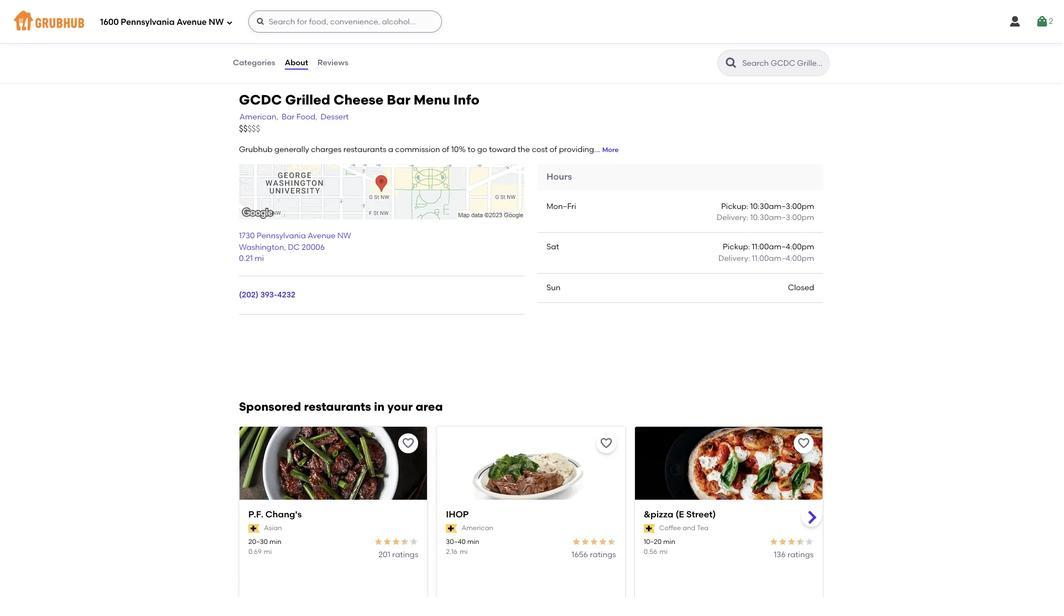 Task type: locate. For each thing, give the bounding box(es) containing it.
sat
[[547, 243, 559, 252]]

mi inside 10–20 min 0.56 mi
[[660, 548, 668, 556]]

2 horizontal spatial ratings
[[788, 551, 814, 560]]

pennsylvania
[[121, 17, 175, 27], [257, 232, 306, 241]]

2 min from the left
[[468, 539, 480, 546]]

mi down washington
[[255, 254, 264, 263]]

0 vertical spatial bar
[[387, 92, 411, 108]]

min inside 10–20 min 0.56 mi
[[664, 539, 676, 546]]

1 vertical spatial 10:30am–3:00pm
[[751, 213, 815, 223]]

mi inside '30–40 min 2.16 mi'
[[460, 548, 468, 556]]

1 horizontal spatial save this restaurant image
[[798, 437, 811, 451]]

the
[[518, 145, 530, 154]]

2
[[1050, 17, 1054, 26]]

delivery:
[[717, 213, 749, 223], [719, 254, 750, 263]]

0 horizontal spatial ratings
[[392, 551, 419, 560]]

min for ihop
[[468, 539, 480, 546]]

0 horizontal spatial save this restaurant image
[[402, 437, 415, 451]]

ratings right '1656'
[[590, 551, 616, 560]]

2 10:30am–3:00pm from the top
[[751, 213, 815, 223]]

min down the asian
[[270, 539, 282, 546]]

0 vertical spatial 11:00am–4:00pm
[[752, 243, 815, 252]]

mi right 0.69
[[264, 548, 272, 556]]

more button
[[603, 145, 619, 155]]

ihop
[[446, 510, 469, 520]]

to
[[468, 145, 476, 154]]

min inside '30–40 min 2.16 mi'
[[468, 539, 480, 546]]

(e
[[676, 510, 685, 520]]

1 horizontal spatial ratings
[[590, 551, 616, 560]]

1600 pennsylvania avenue nw
[[100, 17, 224, 27]]

2 save this restaurant image from the left
[[798, 437, 811, 451]]

closed
[[788, 283, 815, 293]]

info
[[454, 92, 480, 108]]

of right cost
[[550, 145, 557, 154]]

0 vertical spatial avenue
[[177, 17, 207, 27]]

1 horizontal spatial pennsylvania
[[257, 232, 306, 241]]

mi inside 1730 pennsylvania avenue nw washington , dc 20006 0.21 mi
[[255, 254, 264, 263]]

min for &pizza (e street)
[[664, 539, 676, 546]]

136 ratings
[[774, 551, 814, 560]]

1 vertical spatial delivery:
[[719, 254, 750, 263]]

pickup: inside pickup: 10:30am–3:00pm delivery: 10:30am–3:00pm
[[722, 202, 749, 211]]

1656
[[572, 551, 588, 560]]

of
[[442, 145, 450, 154], [550, 145, 557, 154]]

mi
[[255, 254, 264, 263], [264, 548, 272, 556], [460, 548, 468, 556], [660, 548, 668, 556]]

0 vertical spatial 10:30am–3:00pm
[[751, 202, 815, 211]]

subscription pass image up 10–20
[[644, 524, 655, 533]]

mi for ihop
[[460, 548, 468, 556]]

mon–fri
[[547, 202, 577, 211]]

11:00am–4:00pm down pickup: 10:30am–3:00pm delivery: 10:30am–3:00pm
[[752, 243, 815, 252]]

min down the american
[[468, 539, 480, 546]]

1 vertical spatial pickup:
[[723, 243, 750, 252]]

11:00am–4:00pm up closed
[[752, 254, 815, 263]]

pennsylvania inside 1730 pennsylvania avenue nw washington , dc 20006 0.21 mi
[[257, 232, 306, 241]]

pickup:
[[722, 202, 749, 211], [723, 243, 750, 252]]

1 vertical spatial avenue
[[308, 232, 336, 241]]

1 horizontal spatial nw
[[338, 232, 351, 241]]

1730 pennsylvania avenue nw washington , dc 20006 0.21 mi
[[239, 232, 351, 263]]

subscription pass image for ihop
[[446, 524, 457, 533]]

3 ratings from the left
[[788, 551, 814, 560]]

bar left food, at the top
[[282, 112, 295, 122]]

10:30am–3:00pm
[[751, 202, 815, 211], [751, 213, 815, 223]]

&pizza
[[644, 510, 674, 520]]

2 subscription pass image from the left
[[644, 524, 655, 533]]

1 min from the left
[[270, 539, 282, 546]]

201 ratings
[[379, 551, 419, 560]]

a
[[388, 145, 394, 154]]

mi right 0.56
[[660, 548, 668, 556]]

save this restaurant button for (e
[[794, 434, 814, 454]]

pickup: inside pickup: 11:00am–4:00pm delivery: 11:00am–4:00pm
[[723, 243, 750, 252]]

10–20 min 0.56 mi
[[644, 539, 676, 556]]

1 horizontal spatial min
[[468, 539, 480, 546]]

1 ratings from the left
[[392, 551, 419, 560]]

save this restaurant image for p.f. chang's
[[402, 437, 415, 451]]

avenue inside 1730 pennsylvania avenue nw washington , dc 20006 0.21 mi
[[308, 232, 336, 241]]

0 vertical spatial delivery:
[[717, 213, 749, 223]]

1 vertical spatial pennsylvania
[[257, 232, 306, 241]]

search icon image
[[725, 56, 738, 70]]

0 vertical spatial pennsylvania
[[121, 17, 175, 27]]

subscription pass image up "30–40"
[[446, 524, 457, 533]]

(202)
[[239, 291, 259, 300]]

3 min from the left
[[664, 539, 676, 546]]

gcdc grilled cheese bar menu info
[[239, 92, 480, 108]]

1 vertical spatial 11:00am–4:00pm
[[752, 254, 815, 263]]

0 horizontal spatial save this restaurant button
[[399, 434, 419, 454]]

nw inside 1730 pennsylvania avenue nw washington , dc 20006 0.21 mi
[[338, 232, 351, 241]]

reviews
[[318, 58, 349, 67]]

charges
[[311, 145, 342, 154]]

about
[[285, 58, 308, 67]]

0 horizontal spatial min
[[270, 539, 282, 546]]

star icon image
[[374, 538, 383, 547], [383, 538, 392, 547], [392, 538, 401, 547], [401, 538, 410, 547], [401, 538, 410, 547], [410, 538, 419, 547], [572, 538, 581, 547], [581, 538, 590, 547], [590, 538, 599, 547], [599, 538, 608, 547], [608, 538, 616, 547], [608, 538, 616, 547], [770, 538, 779, 547], [779, 538, 788, 547], [788, 538, 796, 547], [796, 538, 805, 547], [796, 538, 805, 547], [805, 538, 814, 547]]

of left the 10%
[[442, 145, 450, 154]]

toward
[[489, 145, 516, 154]]

pennsylvania right 1600
[[121, 17, 175, 27]]

delivery: inside pickup: 10:30am–3:00pm delivery: 10:30am–3:00pm
[[717, 213, 749, 223]]

bar left menu
[[387, 92, 411, 108]]

ihop link
[[446, 509, 616, 522]]

3 save this restaurant button from the left
[[794, 434, 814, 454]]

1 subscription pass image from the left
[[446, 524, 457, 533]]

20–30 min 0.69 mi
[[249, 539, 282, 556]]

p.f. chang's link
[[249, 509, 419, 522]]

0 horizontal spatial pennsylvania
[[121, 17, 175, 27]]

2 ratings from the left
[[590, 551, 616, 560]]

Search GCDC Grilled Cheese Bar search field
[[742, 58, 826, 69]]

avenue
[[177, 17, 207, 27], [308, 232, 336, 241]]

0 horizontal spatial of
[[442, 145, 450, 154]]

save this restaurant image
[[600, 437, 613, 451]]

0 horizontal spatial avenue
[[177, 17, 207, 27]]

delivery: for pickup: 10:30am–3:00pm delivery: 10:30am–3:00pm
[[717, 213, 749, 223]]

mi for &pizza (e street)
[[660, 548, 668, 556]]

avenue inside main navigation navigation
[[177, 17, 207, 27]]

mi right 2.16 at the bottom left of the page
[[460, 548, 468, 556]]

1 save this restaurant image from the left
[[402, 437, 415, 451]]

generally
[[275, 145, 309, 154]]

save this restaurant button
[[399, 434, 419, 454], [596, 434, 616, 454], [794, 434, 814, 454]]

1 horizontal spatial save this restaurant button
[[596, 434, 616, 454]]

1730
[[239, 232, 255, 241]]

save this restaurant image
[[402, 437, 415, 451], [798, 437, 811, 451]]

1 horizontal spatial avenue
[[308, 232, 336, 241]]

&pizza (e street) logo image
[[635, 427, 823, 520]]

ratings right 201
[[392, 551, 419, 560]]

2 button
[[1036, 12, 1054, 32]]

subscription pass image
[[446, 524, 457, 533], [644, 524, 655, 533]]

restaurants left in
[[304, 400, 371, 414]]

mi inside 20–30 min 0.69 mi
[[264, 548, 272, 556]]

0 horizontal spatial subscription pass image
[[446, 524, 457, 533]]

avenue for 1730 pennsylvania avenue nw washington , dc 20006 0.21 mi
[[308, 232, 336, 241]]

american
[[462, 525, 494, 532]]

pennsylvania up ','
[[257, 232, 306, 241]]

ratings
[[392, 551, 419, 560], [590, 551, 616, 560], [788, 551, 814, 560]]

2.16
[[446, 548, 458, 556]]

1 vertical spatial bar
[[282, 112, 295, 122]]

0 vertical spatial nw
[[209, 17, 224, 27]]

10%
[[451, 145, 466, 154]]

1 11:00am–4:00pm from the top
[[752, 243, 815, 252]]

svg image
[[1009, 15, 1022, 28], [1036, 15, 1050, 28], [256, 17, 265, 26], [226, 19, 233, 26]]

delivery: inside pickup: 11:00am–4:00pm delivery: 11:00am–4:00pm
[[719, 254, 750, 263]]

save this restaurant image for &pizza (e street)
[[798, 437, 811, 451]]

1 horizontal spatial of
[[550, 145, 557, 154]]

street)
[[687, 510, 716, 520]]

1 save this restaurant button from the left
[[399, 434, 419, 454]]

2 horizontal spatial min
[[664, 539, 676, 546]]

coffee
[[660, 525, 681, 532]]

min down coffee
[[664, 539, 676, 546]]

2 horizontal spatial save this restaurant button
[[794, 434, 814, 454]]

pickup: for 10:30am–3:00pm
[[722, 202, 749, 211]]

min inside 20–30 min 0.69 mi
[[270, 539, 282, 546]]

p.f. chang's  logo image
[[240, 427, 427, 520]]

pennsylvania inside main navigation navigation
[[121, 17, 175, 27]]

ratings right the 136
[[788, 551, 814, 560]]

20–30
[[249, 539, 268, 546]]

0 vertical spatial pickup:
[[722, 202, 749, 211]]

1 vertical spatial nw
[[338, 232, 351, 241]]

food,
[[297, 112, 318, 122]]

nw inside main navigation navigation
[[209, 17, 224, 27]]

1 horizontal spatial subscription pass image
[[644, 524, 655, 533]]

and
[[683, 525, 696, 532]]

grubhub generally charges restaurants a commission of 10% to go toward the cost of providing ... more
[[239, 145, 619, 154]]

0 vertical spatial restaurants
[[344, 145, 387, 154]]

bar
[[387, 92, 411, 108], [282, 112, 295, 122]]

4232
[[277, 291, 296, 300]]

nw
[[209, 17, 224, 27], [338, 232, 351, 241]]

restaurants left a
[[344, 145, 387, 154]]

0 horizontal spatial nw
[[209, 17, 224, 27]]

11:00am–4:00pm
[[752, 243, 815, 252], [752, 254, 815, 263]]



Task type: describe. For each thing, give the bounding box(es) containing it.
pennsylvania for 1730
[[257, 232, 306, 241]]

tea
[[697, 525, 709, 532]]

ratings for (e
[[788, 551, 814, 560]]

2 save this restaurant button from the left
[[596, 434, 616, 454]]

(202) 393-4232 button
[[239, 290, 296, 301]]

avenue for 1600 pennsylvania avenue nw
[[177, 17, 207, 27]]

gcdc
[[239, 92, 282, 108]]

sponsored restaurants in your area
[[239, 400, 443, 414]]

cheese
[[334, 92, 384, 108]]

$$
[[239, 124, 248, 134]]

pickup: for 11:00am–4:00pm
[[723, 243, 750, 252]]

dessert button
[[320, 111, 350, 123]]

,
[[284, 243, 286, 252]]

(202) 393-4232
[[239, 291, 296, 300]]

washington
[[239, 243, 284, 252]]

cost
[[532, 145, 548, 154]]

393-
[[260, 291, 277, 300]]

svg image inside 2 "button"
[[1036, 15, 1050, 28]]

categories button
[[232, 43, 276, 83]]

go
[[478, 145, 487, 154]]

chang's
[[266, 510, 302, 520]]

save this restaurant button for chang's
[[399, 434, 419, 454]]

0.69
[[249, 548, 262, 556]]

...
[[595, 145, 600, 154]]

0.56
[[644, 548, 658, 556]]

providing
[[559, 145, 595, 154]]

grilled
[[285, 92, 330, 108]]

p.f.
[[249, 510, 263, 520]]

american, bar food, dessert
[[240, 112, 349, 122]]

pickup: 10:30am–3:00pm delivery: 10:30am–3:00pm
[[717, 202, 815, 223]]

coffee and tea
[[660, 525, 709, 532]]

asian
[[264, 525, 282, 532]]

ihop logo image
[[437, 427, 625, 520]]

grubhub
[[239, 145, 273, 154]]

136
[[774, 551, 786, 560]]

sun
[[547, 283, 561, 293]]

p.f. chang's
[[249, 510, 302, 520]]

nw for 1730 pennsylvania avenue nw washington , dc 20006 0.21 mi
[[338, 232, 351, 241]]

bar food, button
[[281, 111, 318, 123]]

0 horizontal spatial bar
[[282, 112, 295, 122]]

20006
[[302, 243, 325, 252]]

american,
[[240, 112, 279, 122]]

1 horizontal spatial bar
[[387, 92, 411, 108]]

pickup: 11:00am–4:00pm delivery: 11:00am–4:00pm
[[719, 243, 815, 263]]

delivery: for pickup: 11:00am–4:00pm delivery: 11:00am–4:00pm
[[719, 254, 750, 263]]

&pizza (e street) link
[[644, 509, 814, 522]]

10–20
[[644, 539, 662, 546]]

&pizza (e street)
[[644, 510, 716, 520]]

about button
[[284, 43, 309, 83]]

subscription pass image for &pizza (e street)
[[644, 524, 655, 533]]

min for p.f. chang's
[[270, 539, 282, 546]]

0.21
[[239, 254, 253, 263]]

menu
[[414, 92, 451, 108]]

more
[[603, 146, 619, 154]]

your
[[388, 400, 413, 414]]

$$$$$
[[239, 124, 260, 134]]

in
[[374, 400, 385, 414]]

subscription pass image
[[249, 524, 260, 533]]

pennsylvania for 1600
[[121, 17, 175, 27]]

2 of from the left
[[550, 145, 557, 154]]

1 vertical spatial restaurants
[[304, 400, 371, 414]]

categories
[[233, 58, 275, 67]]

30–40 min 2.16 mi
[[446, 539, 480, 556]]

mi for p.f. chang's
[[264, 548, 272, 556]]

reviews button
[[317, 43, 349, 83]]

30–40
[[446, 539, 466, 546]]

american, button
[[239, 111, 279, 123]]

dc
[[288, 243, 300, 252]]

hours
[[547, 172, 572, 182]]

main navigation navigation
[[0, 0, 1063, 43]]

nw for 1600 pennsylvania avenue nw
[[209, 17, 224, 27]]

201
[[379, 551, 391, 560]]

2 11:00am–4:00pm from the top
[[752, 254, 815, 263]]

Search for food, convenience, alcohol... search field
[[248, 11, 442, 33]]

sponsored
[[239, 400, 301, 414]]

ratings for chang's
[[392, 551, 419, 560]]

1 10:30am–3:00pm from the top
[[751, 202, 815, 211]]

1600
[[100, 17, 119, 27]]

dessert
[[321, 112, 349, 122]]

area
[[416, 400, 443, 414]]

1 of from the left
[[442, 145, 450, 154]]

1656 ratings
[[572, 551, 616, 560]]

commission
[[395, 145, 440, 154]]



Task type: vqa. For each thing, say whether or not it's contained in the screenshot.
Pickup: within Pickup: 10:30Am–3:00Pm Delivery: 10:30Am–3:00Pm
yes



